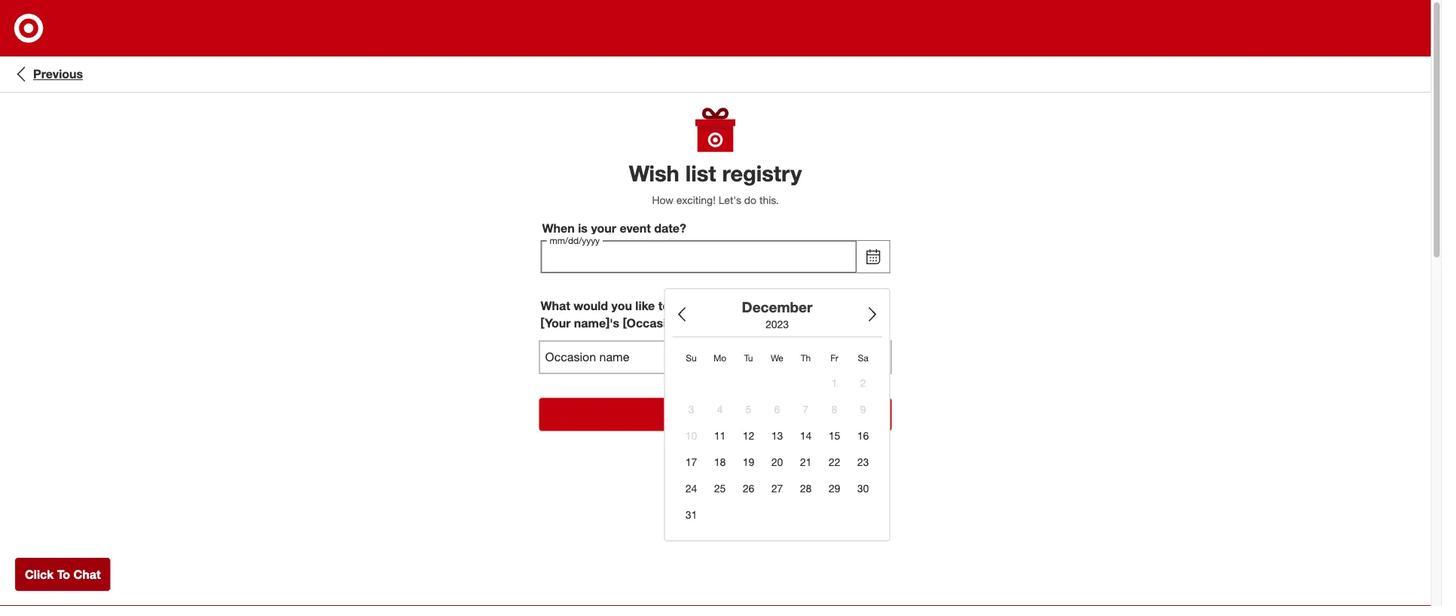 Task type: describe. For each thing, give the bounding box(es) containing it.
2023
[[766, 318, 789, 331]]

name]
[[684, 316, 720, 331]]

when
[[542, 221, 575, 236]]

31
[[686, 509, 697, 522]]

6
[[774, 403, 780, 417]]

row containing 24
[[679, 477, 875, 501]]

sat dec 23 2023 cell
[[851, 451, 875, 475]]

tue dec 05 2023 cell
[[746, 403, 752, 417]]

chat
[[73, 567, 101, 582]]

11
[[714, 430, 726, 443]]

sat dec 02 2023 cell
[[860, 377, 866, 390]]

name
[[673, 299, 705, 313]]

sun dec 17 2023 cell
[[679, 451, 703, 475]]

fri dec 29 2023 cell
[[823, 477, 847, 501]]

2
[[860, 377, 866, 390]]

sun dec 31 2023 cell
[[679, 504, 703, 528]]

22
[[829, 456, 840, 469]]

to
[[57, 567, 70, 582]]

mon dec 18 2023 cell
[[708, 451, 732, 475]]

[your
[[541, 316, 571, 331]]

mon dec 11 2023 cell
[[708, 424, 732, 449]]

thu dec 28 2023 cell
[[794, 477, 818, 501]]

15
[[829, 430, 840, 443]]

21
[[800, 456, 812, 469]]

like
[[636, 299, 655, 313]]

wed dec 06 2023 cell
[[774, 403, 780, 417]]

mo
[[714, 353, 727, 364]]

29
[[829, 482, 840, 496]]

row containing 10
[[679, 424, 875, 449]]

how
[[652, 194, 674, 207]]

[occasion
[[623, 316, 681, 331]]

30
[[857, 482, 869, 496]]

wed dec 20 2023 cell
[[765, 451, 789, 475]]

it
[[787, 299, 795, 313]]

fri dec 08 2023 cell
[[832, 403, 838, 417]]

what
[[541, 299, 570, 313]]

save & continue
[[669, 407, 762, 422]]

previous button
[[12, 65, 83, 83]]

click
[[25, 567, 54, 582]]

wed dec 13 2023 cell
[[765, 424, 789, 449]]

5
[[746, 403, 752, 417]]

click to chat
[[25, 567, 101, 582]]

mon dec 25 2023 cell
[[708, 477, 732, 501]]

20
[[771, 456, 783, 469]]

this.
[[760, 194, 779, 207]]

&
[[700, 407, 709, 422]]

28
[[800, 482, 812, 496]]

row containing 1
[[679, 372, 875, 396]]

19
[[743, 456, 755, 469]]

sun dec 03 2023 cell
[[688, 403, 694, 417]]

previous
[[33, 67, 83, 81]]

this
[[709, 299, 730, 313]]

december 2023
[[742, 298, 813, 331]]

3
[[688, 403, 694, 417]]

fri dec 22 2023 cell
[[823, 451, 847, 475]]

14
[[800, 430, 812, 443]]

do
[[744, 194, 757, 207]]

list
[[686, 160, 716, 186]]

wed dec 27 2023 cell
[[765, 477, 789, 501]]

su
[[686, 353, 697, 364]]

thu dec 07 2023 cell
[[803, 403, 809, 417]]

tue dec 19 2023 cell
[[737, 451, 761, 475]]

row containing 3
[[679, 398, 875, 422]]

12
[[743, 430, 755, 443]]

would
[[574, 299, 608, 313]]

9
[[860, 403, 866, 417]]

you
[[612, 299, 632, 313]]



Task type: locate. For each thing, give the bounding box(es) containing it.
let's
[[719, 194, 741, 207]]

5 row from the top
[[679, 451, 875, 475]]

row
[[679, 347, 875, 369], [679, 372, 875, 396], [679, 398, 875, 422], [679, 424, 875, 449], [679, 451, 875, 475], [679, 477, 875, 501]]

row up 27 in the right of the page
[[679, 451, 875, 475]]

event
[[620, 221, 651, 236]]

grid containing 1
[[675, 345, 880, 530]]

name]'s
[[574, 316, 620, 331]]

26
[[743, 482, 755, 496]]

december
[[742, 298, 813, 316]]

fri dec 15 2023 cell
[[823, 424, 847, 449]]

1 row from the top
[[679, 347, 875, 369]]

continue
[[712, 407, 762, 422]]

16
[[857, 430, 869, 443]]

we
[[771, 353, 784, 364]]

fri dec 01 2023 cell
[[832, 377, 838, 390]]

row down 2023
[[679, 347, 875, 369]]

registry
[[723, 316, 771, 331]]

row down wed dec 20 2023 cell
[[679, 477, 875, 501]]

your
[[591, 221, 616, 236]]

tue dec 26 2023 cell
[[737, 477, 761, 501]]

4
[[717, 403, 723, 417]]

row group inside grid
[[679, 372, 875, 528]]

when is your event date?
[[542, 221, 686, 236]]

click to chat button
[[15, 558, 111, 592]]

wish
[[629, 160, 680, 186]]

8
[[832, 403, 838, 417]]

row up the 13 at right
[[679, 398, 875, 422]]

17
[[686, 456, 697, 469]]

tu
[[744, 353, 753, 364]]

sun dec 10 2023 cell
[[686, 430, 697, 443]]

what would you like to name this registry? it will appear as [your name]'s [occasion name] registry
[[541, 299, 878, 331]]

will
[[798, 299, 817, 313]]

exciting!
[[677, 194, 716, 207]]

to
[[658, 299, 670, 313]]

18
[[714, 456, 726, 469]]

save
[[669, 407, 697, 422]]

row up 20
[[679, 424, 875, 449]]

wish list registry how exciting! let's do this.
[[629, 160, 802, 207]]

None telephone field
[[541, 240, 857, 274]]

sat dec 30 2023 cell
[[851, 477, 875, 501]]

4 row from the top
[[679, 424, 875, 449]]

registry?
[[733, 299, 784, 313]]

None text field
[[539, 341, 892, 374]]

appear
[[821, 299, 861, 313]]

fr
[[831, 353, 839, 364]]

13
[[771, 430, 783, 443]]

grid
[[675, 345, 880, 530]]

is
[[578, 221, 588, 236]]

date?
[[654, 221, 686, 236]]

6 row from the top
[[679, 477, 875, 501]]

27
[[771, 482, 783, 496]]

thu dec 14 2023 cell
[[794, 424, 818, 449]]

sa
[[858, 353, 869, 364]]

7
[[803, 403, 809, 417]]

10
[[686, 430, 697, 443]]

tue dec 12 2023 cell
[[737, 424, 761, 449]]

row down we
[[679, 372, 875, 396]]

25
[[714, 482, 726, 496]]

24
[[686, 482, 697, 496]]

row group containing 1
[[679, 372, 875, 528]]

save & continue button
[[539, 398, 892, 432]]

sat dec 09 2023 cell
[[860, 403, 866, 417]]

row group
[[679, 372, 875, 528]]

2 row from the top
[[679, 372, 875, 396]]

th
[[801, 353, 811, 364]]

thu dec 21 2023 cell
[[794, 451, 818, 475]]

registry
[[722, 160, 802, 186]]

row containing su
[[679, 347, 875, 369]]

mon dec 04 2023 cell
[[717, 403, 723, 417]]

3 row from the top
[[679, 398, 875, 422]]

sat dec 16 2023 cell
[[851, 424, 875, 449]]

row containing 17
[[679, 451, 875, 475]]

1
[[832, 377, 838, 390]]

23
[[857, 456, 869, 469]]

as
[[865, 299, 878, 313]]

sun dec 24 2023 cell
[[679, 477, 703, 501]]



Task type: vqa. For each thing, say whether or not it's contained in the screenshot.
"$250.00"
no



